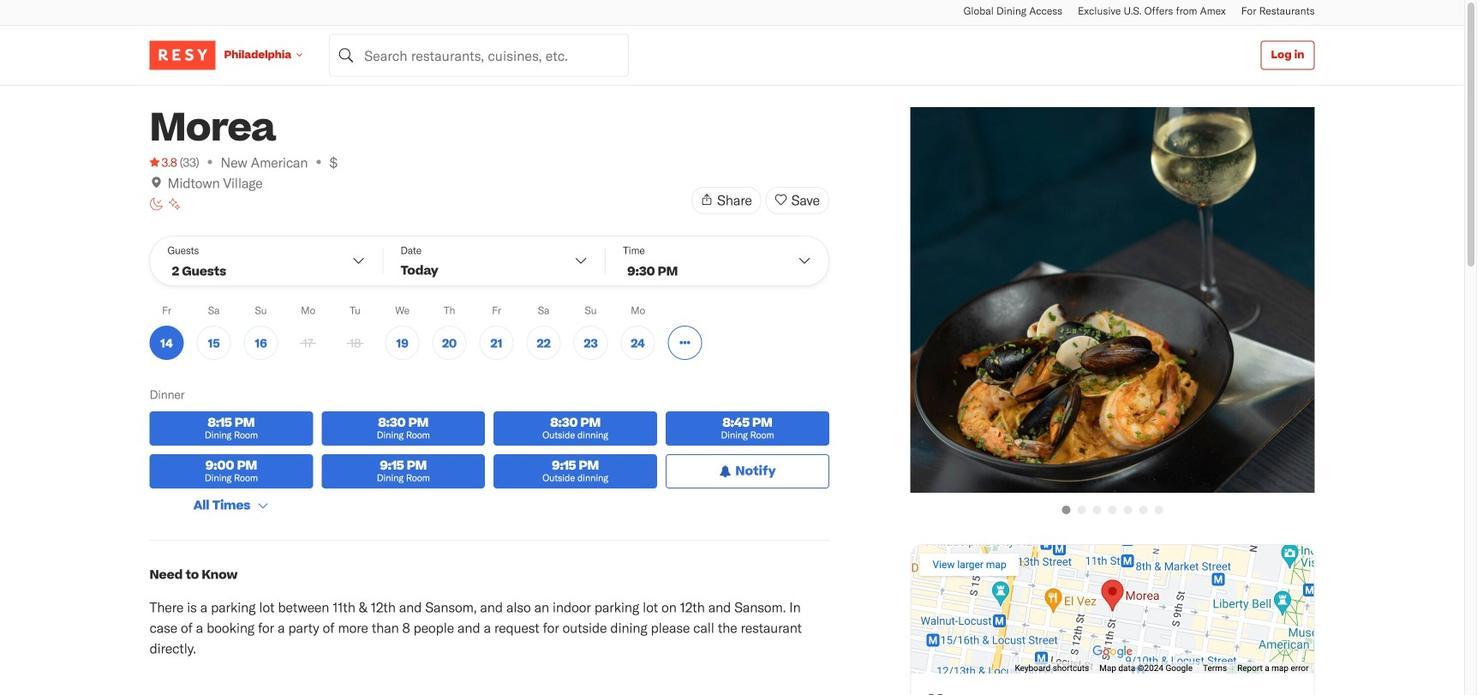Task type: describe. For each thing, give the bounding box(es) containing it.
3.8 out of 5 stars image
[[150, 153, 177, 171]]



Task type: vqa. For each thing, say whether or not it's contained in the screenshot.
4.7 out of 5 stars image
no



Task type: locate. For each thing, give the bounding box(es) containing it.
Search restaurants, cuisines, etc. text field
[[329, 34, 629, 77]]

None field
[[329, 34, 629, 77]]



